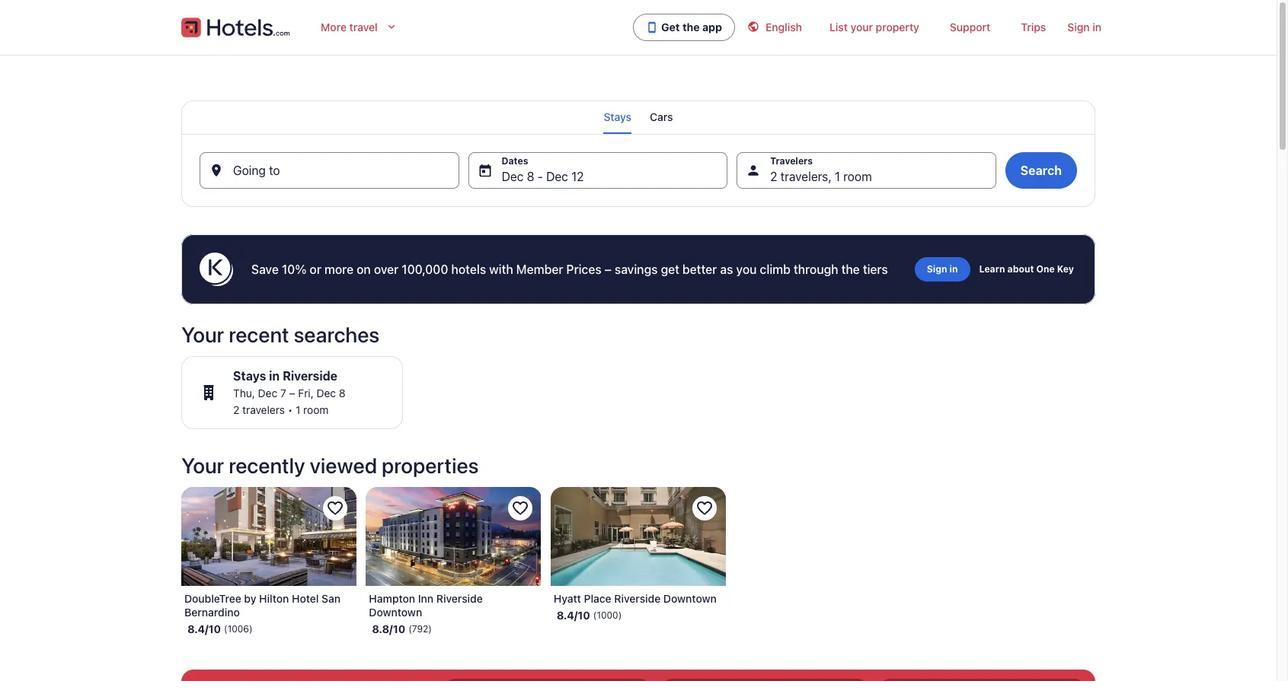 Task type: locate. For each thing, give the bounding box(es) containing it.
1 vertical spatial 1
[[296, 404, 300, 417]]

sign right trips
[[1067, 21, 1090, 34]]

1 right travelers,
[[835, 170, 840, 184]]

0 vertical spatial 1
[[835, 170, 840, 184]]

your left recently
[[181, 453, 224, 478]]

downtown inside the hyatt place riverside downtown 8.4/10 (1000)
[[663, 592, 717, 605]]

1
[[835, 170, 840, 184], [296, 404, 300, 417]]

room inside dropdown button
[[843, 170, 872, 184]]

0 horizontal spatial 8
[[339, 387, 346, 400]]

7
[[280, 387, 286, 400]]

0 horizontal spatial room
[[303, 404, 329, 417]]

doubletree by hilton hotel san bernardino 8.4/10 (1006)
[[184, 592, 341, 636]]

1 horizontal spatial in
[[950, 264, 958, 275]]

get the app link
[[633, 14, 735, 41]]

sign in inside "dropdown button"
[[1067, 21, 1102, 34]]

1 horizontal spatial sign in
[[1067, 21, 1102, 34]]

2 travelers, 1 room
[[770, 170, 872, 184]]

tab list
[[181, 101, 1095, 134]]

0 horizontal spatial stays
[[233, 369, 266, 383]]

riverside right the inn
[[436, 592, 483, 605]]

hampton
[[369, 592, 415, 605]]

better
[[683, 263, 717, 277]]

member
[[516, 263, 563, 277]]

key
[[1057, 264, 1074, 275]]

riverside inside stays in riverside thu, dec 7 – fri, dec 8 2 travelers • 1 room
[[283, 369, 337, 383]]

sign in for sign in link
[[927, 264, 958, 275]]

through
[[794, 263, 838, 277]]

1 horizontal spatial the
[[841, 263, 860, 277]]

1 vertical spatial –
[[289, 387, 295, 400]]

sign inside main content
[[927, 264, 947, 275]]

your
[[181, 322, 224, 347], [181, 453, 224, 478]]

1 vertical spatial room
[[303, 404, 329, 417]]

the
[[683, 21, 700, 34], [841, 263, 860, 277]]

tiers
[[863, 263, 888, 277]]

1 horizontal spatial 2
[[770, 170, 777, 184]]

1 horizontal spatial 1
[[835, 170, 840, 184]]

get the app
[[661, 21, 722, 34]]

(792)
[[408, 624, 432, 635]]

sign in left learn on the top of the page
[[927, 264, 958, 275]]

1 vertical spatial 2
[[233, 404, 239, 417]]

doubletree
[[184, 592, 241, 605]]

1 horizontal spatial –
[[605, 263, 612, 277]]

main content
[[0, 55, 1277, 682]]

thu,
[[233, 387, 255, 400]]

hampton inn riverside downtown 8.8/10 (792)
[[369, 592, 483, 636]]

your left "recent" on the left
[[181, 322, 224, 347]]

viewed
[[310, 453, 377, 478]]

stays for stays
[[604, 110, 632, 123]]

8.4/10
[[557, 609, 590, 622], [187, 623, 221, 636]]

8 right fri,
[[339, 387, 346, 400]]

the right get
[[683, 21, 700, 34]]

1 vertical spatial your
[[181, 453, 224, 478]]

in inside stays in riverside thu, dec 7 – fri, dec 8 2 travelers • 1 room
[[269, 369, 280, 383]]

Save Hampton Inn Riverside Downtown to a trip checkbox
[[508, 497, 532, 521]]

the left tiers
[[841, 263, 860, 277]]

sign
[[1067, 21, 1090, 34], [927, 264, 947, 275]]

0 vertical spatial the
[[683, 21, 700, 34]]

1 your from the top
[[181, 322, 224, 347]]

in left learn on the top of the page
[[950, 264, 958, 275]]

dec
[[502, 170, 524, 184], [546, 170, 568, 184], [258, 387, 277, 400], [317, 387, 336, 400]]

sign for sign in "dropdown button"
[[1067, 21, 1090, 34]]

dec 8 - dec 12 button
[[468, 152, 728, 189]]

get
[[661, 21, 680, 34]]

0 vertical spatial 2
[[770, 170, 777, 184]]

8.4/10 down 'hyatt'
[[557, 609, 590, 622]]

riverside up fri,
[[283, 369, 337, 383]]

1 horizontal spatial riverside
[[436, 592, 483, 605]]

in up travelers
[[269, 369, 280, 383]]

0 horizontal spatial sign
[[927, 264, 947, 275]]

0 vertical spatial 8.4/10
[[557, 609, 590, 622]]

0 vertical spatial sign in
[[1067, 21, 1102, 34]]

100,000
[[402, 263, 448, 277]]

0 horizontal spatial 2
[[233, 404, 239, 417]]

dec 8 - dec 12
[[502, 170, 584, 184]]

stays left cars
[[604, 110, 632, 123]]

8.4/10 inside doubletree by hilton hotel san bernardino 8.4/10 (1006)
[[187, 623, 221, 636]]

1 vertical spatial stays
[[233, 369, 266, 383]]

0 vertical spatial your
[[181, 322, 224, 347]]

1 horizontal spatial downtown
[[663, 592, 717, 605]]

sign in right trips
[[1067, 21, 1102, 34]]

0 horizontal spatial downtown
[[369, 606, 422, 619]]

0 vertical spatial room
[[843, 170, 872, 184]]

riverside inside the hampton inn riverside downtown 8.8/10 (792)
[[436, 592, 483, 605]]

2 your from the top
[[181, 453, 224, 478]]

stays inside stays in riverside thu, dec 7 – fri, dec 8 2 travelers • 1 room
[[233, 369, 266, 383]]

hyatt
[[554, 592, 581, 605]]

2 left travelers,
[[770, 170, 777, 184]]

cars link
[[650, 101, 673, 134]]

english
[[766, 21, 802, 34]]

– right prices
[[605, 263, 612, 277]]

1 vertical spatial sign in
[[927, 264, 958, 275]]

about
[[1008, 264, 1034, 275]]

save
[[251, 263, 279, 277]]

1 horizontal spatial sign
[[1067, 21, 1090, 34]]

sign in inside main content
[[927, 264, 958, 275]]

exterior image
[[366, 488, 541, 586]]

1 right '•'
[[296, 404, 300, 417]]

0 vertical spatial downtown
[[663, 592, 717, 605]]

12
[[571, 170, 584, 184]]

room
[[843, 170, 872, 184], [303, 404, 329, 417]]

dec left the - on the top
[[502, 170, 524, 184]]

2 horizontal spatial riverside
[[614, 592, 661, 605]]

8.8/10
[[372, 623, 405, 636]]

0 vertical spatial sign
[[1067, 21, 1090, 34]]

your recent searches
[[181, 322, 380, 347]]

prices
[[566, 263, 602, 277]]

0 vertical spatial stays
[[604, 110, 632, 123]]

2 inside dropdown button
[[770, 170, 777, 184]]

1 vertical spatial sign
[[927, 264, 947, 275]]

riverside inside the hyatt place riverside downtown 8.4/10 (1000)
[[614, 592, 661, 605]]

more travel button
[[309, 12, 410, 43]]

your for your recent searches
[[181, 322, 224, 347]]

by
[[244, 592, 256, 605]]

downtown inside the hampton inn riverside downtown 8.8/10 (792)
[[369, 606, 422, 619]]

you
[[736, 263, 757, 277]]

1 vertical spatial in
[[950, 264, 958, 275]]

stays link
[[604, 101, 632, 134]]

learn about one key
[[979, 264, 1074, 275]]

0 horizontal spatial –
[[289, 387, 295, 400]]

0 horizontal spatial in
[[269, 369, 280, 383]]

1 vertical spatial downtown
[[369, 606, 422, 619]]

climb
[[760, 263, 791, 277]]

room right travelers,
[[843, 170, 872, 184]]

2
[[770, 170, 777, 184], [233, 404, 239, 417]]

Save Hyatt Place Riverside Downtown to a trip checkbox
[[693, 497, 717, 521]]

small image
[[747, 21, 759, 33]]

download the app button image
[[646, 21, 658, 34]]

10%
[[282, 263, 307, 277]]

in
[[1093, 21, 1102, 34], [950, 264, 958, 275], [269, 369, 280, 383]]

tab list containing stays
[[181, 101, 1095, 134]]

1 vertical spatial 8.4/10
[[187, 623, 221, 636]]

2 vertical spatial in
[[269, 369, 280, 383]]

travelers
[[242, 404, 285, 417]]

8 left the - on the top
[[527, 170, 534, 184]]

stays
[[604, 110, 632, 123], [233, 369, 266, 383]]

sign in button
[[1061, 12, 1108, 43]]

– right 7
[[289, 387, 295, 400]]

trips link
[[1006, 12, 1061, 43]]

0 horizontal spatial sign in
[[927, 264, 958, 275]]

on
[[357, 263, 371, 277]]

1 vertical spatial the
[[841, 263, 860, 277]]

search
[[1021, 164, 1062, 177]]

support
[[950, 21, 991, 34]]

room down fri,
[[303, 404, 329, 417]]

1 horizontal spatial 8
[[527, 170, 534, 184]]

the inside main content
[[841, 263, 860, 277]]

your for your recently viewed properties
[[181, 453, 224, 478]]

1 horizontal spatial 8.4/10
[[557, 609, 590, 622]]

–
[[605, 263, 612, 277], [289, 387, 295, 400]]

app
[[702, 21, 722, 34]]

8.4/10 down bernardino
[[187, 623, 221, 636]]

0 vertical spatial in
[[1093, 21, 1102, 34]]

8 inside button
[[527, 170, 534, 184]]

in right trips
[[1093, 21, 1102, 34]]

as
[[720, 263, 733, 277]]

stays up thu,
[[233, 369, 266, 383]]

1 vertical spatial 8
[[339, 387, 346, 400]]

(1000)
[[593, 610, 622, 621]]

0 vertical spatial 8
[[527, 170, 534, 184]]

1 horizontal spatial room
[[843, 170, 872, 184]]

sign for sign in link
[[927, 264, 947, 275]]

riverside
[[283, 369, 337, 383], [436, 592, 483, 605], [614, 592, 661, 605]]

0 horizontal spatial riverside
[[283, 369, 337, 383]]

dec left 7
[[258, 387, 277, 400]]

hotels
[[451, 263, 486, 277]]

or
[[310, 263, 321, 277]]

inn
[[418, 592, 434, 605]]

2 horizontal spatial in
[[1093, 21, 1102, 34]]

8
[[527, 170, 534, 184], [339, 387, 346, 400]]

outdoor pool, open 10:00 am to 10:00 pm, pool umbrellas image
[[551, 488, 726, 586]]

0 horizontal spatial 8.4/10
[[187, 623, 221, 636]]

sign left learn on the top of the page
[[927, 264, 947, 275]]

more
[[324, 263, 354, 277]]

0 horizontal spatial 1
[[296, 404, 300, 417]]

riverside up the (1000)
[[614, 592, 661, 605]]

in inside "dropdown button"
[[1093, 21, 1102, 34]]

2 down thu,
[[233, 404, 239, 417]]

sign inside "dropdown button"
[[1067, 21, 1090, 34]]

1 horizontal spatial stays
[[604, 110, 632, 123]]



Task type: vqa. For each thing, say whether or not it's contained in the screenshot.
food
no



Task type: describe. For each thing, give the bounding box(es) containing it.
stays for stays in riverside thu, dec 7 – fri, dec 8 2 travelers • 1 room
[[233, 369, 266, 383]]

(1006)
[[224, 624, 253, 635]]

terrace/patio image
[[181, 488, 357, 586]]

2 out of 3 element
[[661, 679, 869, 682]]

learn about one key link
[[976, 257, 1077, 282]]

one
[[1036, 264, 1055, 275]]

riverside for inn
[[436, 592, 483, 605]]

san
[[322, 592, 341, 605]]

hotel
[[292, 592, 319, 605]]

– inside stays in riverside thu, dec 7 – fri, dec 8 2 travelers • 1 room
[[289, 387, 295, 400]]

1 inside dropdown button
[[835, 170, 840, 184]]

tab list inside main content
[[181, 101, 1095, 134]]

recently
[[229, 453, 305, 478]]

property
[[876, 21, 919, 34]]

your
[[851, 21, 873, 34]]

recent
[[229, 322, 289, 347]]

properties
[[382, 453, 479, 478]]

sign in for sign in "dropdown button"
[[1067, 21, 1102, 34]]

stays in riverside thu, dec 7 – fri, dec 8 2 travelers • 1 room
[[233, 369, 346, 417]]

cars
[[650, 110, 673, 123]]

trips
[[1021, 21, 1046, 34]]

sign in link
[[915, 257, 970, 282]]

hotels logo image
[[181, 15, 290, 40]]

hyatt place riverside downtown 8.4/10 (1000)
[[554, 592, 717, 622]]

english button
[[735, 12, 814, 43]]

8.4/10 inside the hyatt place riverside downtown 8.4/10 (1000)
[[557, 609, 590, 622]]

searches
[[294, 322, 380, 347]]

Save DoubleTree by Hilton Hotel San Bernardino to a trip checkbox
[[323, 497, 348, 521]]

over
[[374, 263, 399, 277]]

travel
[[349, 21, 378, 34]]

1 inside stays in riverside thu, dec 7 – fri, dec 8 2 travelers • 1 room
[[296, 404, 300, 417]]

downtown for hyatt place riverside downtown
[[663, 592, 717, 605]]

2 travelers, 1 room button
[[737, 152, 996, 189]]

search button
[[1005, 152, 1077, 189]]

more travel
[[321, 21, 378, 34]]

list your property
[[830, 21, 919, 34]]

0 vertical spatial –
[[605, 263, 612, 277]]

in for sign in link
[[950, 264, 958, 275]]

learn
[[979, 264, 1005, 275]]

more
[[321, 21, 347, 34]]

dec right fri,
[[317, 387, 336, 400]]

fri,
[[298, 387, 314, 400]]

2 inside stays in riverside thu, dec 7 – fri, dec 8 2 travelers • 1 room
[[233, 404, 239, 417]]

savings
[[615, 263, 658, 277]]

main content containing your recent searches
[[0, 55, 1277, 682]]

save 10% or more on over 100,000 hotels with member prices – savings get better as you climb through the tiers
[[251, 263, 888, 277]]

get
[[661, 263, 680, 277]]

dec right the - on the top
[[546, 170, 568, 184]]

with
[[489, 263, 513, 277]]

stays image
[[200, 384, 218, 402]]

8 inside stays in riverside thu, dec 7 – fri, dec 8 2 travelers • 1 room
[[339, 387, 346, 400]]

list your property link
[[814, 12, 935, 43]]

bernardino
[[184, 606, 240, 619]]

support link
[[935, 12, 1006, 43]]

hilton
[[259, 592, 289, 605]]

-
[[538, 170, 543, 184]]

1 out of 3 element
[[443, 679, 652, 682]]

riverside for in
[[283, 369, 337, 383]]

place
[[584, 592, 611, 605]]

in for sign in "dropdown button"
[[1093, 21, 1102, 34]]

riverside for place
[[614, 592, 661, 605]]

•
[[288, 404, 293, 417]]

your recently viewed properties
[[181, 453, 479, 478]]

0 horizontal spatial the
[[683, 21, 700, 34]]

room inside stays in riverside thu, dec 7 – fri, dec 8 2 travelers • 1 room
[[303, 404, 329, 417]]

travelers,
[[781, 170, 832, 184]]

list
[[830, 21, 848, 34]]

3 out of 3 element
[[878, 679, 1086, 682]]

downtown for hampton inn riverside downtown
[[369, 606, 422, 619]]



